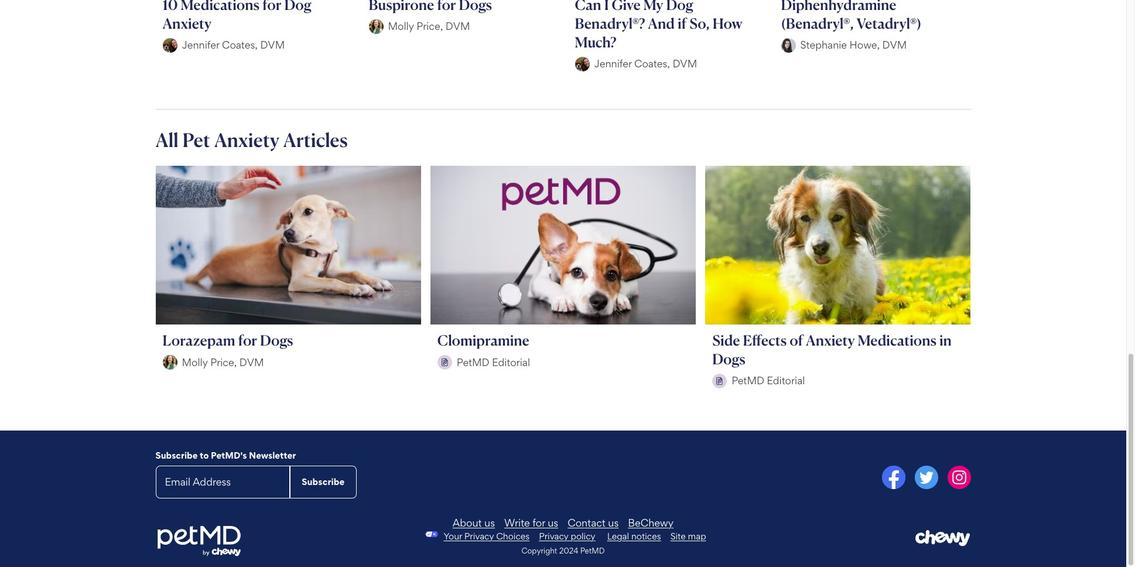 Task type: locate. For each thing, give the bounding box(es) containing it.
jennifer down much?
[[595, 57, 632, 70]]

1 vertical spatial price,
[[211, 356, 237, 368]]

medications right 10
[[181, 0, 260, 13]]

anxiety down 10
[[163, 15, 212, 32]]

by image
[[369, 19, 384, 34], [163, 38, 177, 53], [575, 57, 590, 71], [713, 374, 727, 389]]

side
[[713, 332, 741, 349]]

anxiety
[[163, 15, 212, 32], [214, 128, 280, 152], [807, 332, 856, 349]]

1 horizontal spatial for
[[263, 0, 282, 13]]

1 vertical spatial molly price, dvm
[[182, 356, 264, 368]]

None email field
[[156, 466, 290, 499]]

2 privacy from the left
[[539, 531, 569, 542]]

0 vertical spatial molly price, dvm
[[388, 20, 470, 32]]

jennifer coates, dvm for dog
[[595, 57, 698, 70]]

2 horizontal spatial us
[[609, 517, 619, 529]]

us up privacy policy
[[548, 517, 559, 529]]

0 vertical spatial jennifer
[[182, 39, 220, 51]]

by image for diphenhydramine (benadryl®, vetadryl®)
[[782, 38, 796, 53]]

copyright 2024 petmd
[[522, 546, 605, 556]]

1 horizontal spatial medications
[[858, 332, 937, 349]]

1 horizontal spatial subscribe
[[302, 477, 345, 488]]

1 vertical spatial anxiety
[[214, 128, 280, 152]]

0 vertical spatial petmd
[[457, 356, 490, 368]]

your privacy choices
[[444, 531, 530, 542]]

1 vertical spatial jennifer
[[595, 57, 632, 70]]

effects
[[743, 332, 787, 349]]

can i give my dog benadryl®? and if so, how much?
[[575, 0, 743, 51]]

so,
[[690, 15, 710, 32]]

2 us from the left
[[548, 517, 559, 529]]

contact us
[[568, 517, 619, 529]]

0 vertical spatial medications
[[181, 0, 260, 13]]

subscribe inside button
[[302, 477, 345, 488]]

benadryl®?
[[575, 15, 646, 32]]

0 horizontal spatial us
[[485, 517, 495, 529]]

1 horizontal spatial dogs
[[713, 351, 746, 368]]

1 dog from the left
[[285, 0, 312, 13]]

about us link
[[453, 517, 495, 529]]

1 vertical spatial petmd editorial
[[732, 375, 806, 387]]

jennifer coates, dvm down can i give my dog benadryl®? and if so, how much? on the right
[[595, 57, 698, 70]]

us for about us
[[485, 517, 495, 529]]

petmd down policy
[[581, 546, 605, 556]]

subscribe
[[156, 450, 198, 461], [302, 477, 345, 488]]

1 horizontal spatial privacy
[[539, 531, 569, 542]]

coates, for dog
[[635, 57, 671, 70]]

legal
[[608, 531, 630, 542]]

1 horizontal spatial us
[[548, 517, 559, 529]]

much?
[[575, 33, 617, 51]]

0 horizontal spatial molly
[[182, 356, 208, 368]]

0 horizontal spatial jennifer coates, dvm
[[182, 39, 285, 51]]

2 vertical spatial anxiety
[[807, 332, 856, 349]]

1 vertical spatial coates,
[[635, 57, 671, 70]]

petmd's
[[211, 450, 247, 461]]

1 horizontal spatial molly price, dvm
[[388, 20, 470, 32]]

anxiety right pet on the top left of page
[[214, 128, 280, 152]]

1 vertical spatial for
[[238, 332, 257, 349]]

privacy policy link
[[539, 531, 596, 542]]

howe,
[[850, 39, 880, 51]]

2 vertical spatial petmd
[[581, 546, 605, 556]]

1 vertical spatial petmd
[[732, 375, 765, 387]]

coates, down can i give my dog benadryl®? and if so, how much? on the right
[[635, 57, 671, 70]]

2 horizontal spatial for
[[533, 517, 546, 529]]

10 medications for dog anxiety
[[163, 0, 312, 32]]

about us
[[453, 517, 495, 529]]

0 horizontal spatial subscribe
[[156, 450, 198, 461]]

editorial
[[492, 356, 530, 368], [767, 375, 806, 387]]

for for write for us
[[533, 517, 546, 529]]

your privacy choices link
[[444, 531, 530, 542]]

0 vertical spatial coates,
[[222, 39, 258, 51]]

privacy
[[465, 531, 494, 542], [539, 531, 569, 542]]

0 vertical spatial anxiety
[[163, 15, 212, 32]]

by image down lorazepam
[[163, 355, 177, 370]]

for inside 10 medications for dog anxiety
[[263, 0, 282, 13]]

bechewy link
[[629, 517, 674, 529]]

1 horizontal spatial petmd
[[581, 546, 605, 556]]

site map link
[[671, 531, 707, 542]]

by image for side effects of anxiety medications in dogs
[[713, 374, 727, 389]]

2 dog from the left
[[667, 0, 694, 13]]

0 horizontal spatial petmd
[[457, 356, 490, 368]]

0 vertical spatial subscribe
[[156, 450, 198, 461]]

by image
[[782, 38, 796, 53], [163, 355, 177, 370], [438, 355, 452, 370]]

0 horizontal spatial coates,
[[222, 39, 258, 51]]

anxiety right of
[[807, 332, 856, 349]]

1 horizontal spatial coates,
[[635, 57, 671, 70]]

3 us from the left
[[609, 517, 619, 529]]

0 horizontal spatial privacy
[[465, 531, 494, 542]]

newsletter
[[249, 450, 296, 461]]

0 horizontal spatial for
[[238, 332, 257, 349]]

0 vertical spatial price,
[[417, 20, 443, 32]]

2 horizontal spatial anxiety
[[807, 332, 856, 349]]

privacy down about petmd element
[[539, 531, 569, 542]]

anxiety inside side effects of anxiety medications in dogs
[[807, 332, 856, 349]]

1 horizontal spatial by image
[[438, 355, 452, 370]]

0 horizontal spatial anxiety
[[163, 15, 212, 32]]

legal element
[[608, 531, 707, 542]]

0 horizontal spatial editorial
[[492, 356, 530, 368]]

0 vertical spatial jennifer coates, dvm
[[182, 39, 285, 51]]

0 vertical spatial dogs
[[260, 332, 293, 349]]

0 vertical spatial petmd editorial
[[457, 356, 530, 368]]

molly price, dvm
[[388, 20, 470, 32], [182, 356, 264, 368]]

for
[[263, 0, 282, 13], [238, 332, 257, 349], [533, 517, 546, 529]]

medications
[[181, 0, 260, 13], [858, 332, 937, 349]]

my privacy choices image
[[420, 532, 444, 537]]

0 horizontal spatial dogs
[[260, 332, 293, 349]]

0 vertical spatial for
[[263, 0, 282, 13]]

editorial for clomipramine
[[492, 356, 530, 368]]

1 horizontal spatial editorial
[[767, 375, 806, 387]]

1 horizontal spatial jennifer
[[595, 57, 632, 70]]

write for us
[[505, 517, 559, 529]]

jennifer coates, dvm for anxiety
[[182, 39, 285, 51]]

1 vertical spatial molly
[[182, 356, 208, 368]]

stephanie
[[801, 39, 848, 51]]

jennifer
[[182, 39, 220, 51], [595, 57, 632, 70]]

0 horizontal spatial dog
[[285, 0, 312, 13]]

petmd editorial for clomipramine
[[457, 356, 530, 368]]

editorial down clomipramine in the bottom left of the page
[[492, 356, 530, 368]]

petmd
[[457, 356, 490, 368], [732, 375, 765, 387], [581, 546, 605, 556]]

dvm for can i give my dog benadryl®? and if so, how much?
[[673, 57, 698, 70]]

0 horizontal spatial petmd editorial
[[457, 356, 530, 368]]

twitter image
[[915, 466, 939, 489]]

0 horizontal spatial medications
[[181, 0, 260, 13]]

articles
[[283, 128, 348, 152]]

if
[[678, 15, 687, 32]]

2 horizontal spatial petmd
[[732, 375, 765, 387]]

privacy down about us link
[[465, 531, 494, 542]]

dvm for 10 medications for dog anxiety
[[260, 39, 285, 51]]

1 horizontal spatial jennifer coates, dvm
[[595, 57, 698, 70]]

1 vertical spatial subscribe
[[302, 477, 345, 488]]

petmd down effects
[[732, 375, 765, 387]]

jennifer coates, dvm down 10 medications for dog anxiety on the left of page
[[182, 39, 285, 51]]

2 vertical spatial for
[[533, 517, 546, 529]]

1 vertical spatial dogs
[[713, 351, 746, 368]]

all pet anxiety articles
[[156, 128, 348, 152]]

coates,
[[222, 39, 258, 51], [635, 57, 671, 70]]

1 privacy from the left
[[465, 531, 494, 542]]

0 horizontal spatial jennifer
[[182, 39, 220, 51]]

coates, down 10 medications for dog anxiety on the left of page
[[222, 39, 258, 51]]

dog inside can i give my dog benadryl®? and if so, how much?
[[667, 0, 694, 13]]

jennifer down 10 medications for dog anxiety on the left of page
[[182, 39, 220, 51]]

about
[[453, 517, 482, 529]]

dogs
[[260, 332, 293, 349], [713, 351, 746, 368]]

us up legal
[[609, 517, 619, 529]]

1 horizontal spatial petmd editorial
[[732, 375, 806, 387]]

choices
[[497, 531, 530, 542]]

1 vertical spatial medications
[[858, 332, 937, 349]]

jennifer coates, dvm
[[182, 39, 285, 51], [595, 57, 698, 70]]

editorial down of
[[767, 375, 806, 387]]

0 horizontal spatial by image
[[163, 355, 177, 370]]

us up your privacy choices
[[485, 517, 495, 529]]

medications left "in"
[[858, 332, 937, 349]]

give
[[612, 0, 641, 13]]

facebook image
[[882, 466, 906, 489]]

1 horizontal spatial dog
[[667, 0, 694, 13]]

1 vertical spatial editorial
[[767, 375, 806, 387]]

1 us from the left
[[485, 517, 495, 529]]

us
[[485, 517, 495, 529], [548, 517, 559, 529], [609, 517, 619, 529]]

petmd for side effects of anxiety medications in dogs
[[732, 375, 765, 387]]

petmd down clomipramine in the bottom left of the page
[[457, 356, 490, 368]]

medications inside 10 medications for dog anxiety
[[181, 0, 260, 13]]

stephanie howe, dvm
[[801, 39, 908, 51]]

dvm
[[446, 20, 470, 32], [260, 39, 285, 51], [883, 39, 908, 51], [673, 57, 698, 70], [240, 356, 264, 368]]

2 horizontal spatial by image
[[782, 38, 796, 53]]

bechewy
[[629, 517, 674, 529]]

dog
[[285, 0, 312, 13], [667, 0, 694, 13]]

petmd editorial
[[457, 356, 530, 368], [732, 375, 806, 387]]

0 vertical spatial editorial
[[492, 356, 530, 368]]

price,
[[417, 20, 443, 32], [211, 356, 237, 368]]

1 horizontal spatial molly
[[388, 20, 414, 32]]

dogs inside side effects of anxiety medications in dogs
[[713, 351, 746, 368]]

by image left stephanie
[[782, 38, 796, 53]]

1 vertical spatial jennifer coates, dvm
[[595, 57, 698, 70]]

anxiety inside 10 medications for dog anxiety
[[163, 15, 212, 32]]

by image down clomipramine in the bottom left of the page
[[438, 355, 452, 370]]

i
[[605, 0, 609, 13]]

molly
[[388, 20, 414, 32], [182, 356, 208, 368]]

petmd editorial down effects
[[732, 375, 806, 387]]

petmd editorial down clomipramine in the bottom left of the page
[[457, 356, 530, 368]]



Task type: describe. For each thing, give the bounding box(es) containing it.
legal notices
[[608, 531, 662, 542]]

and
[[648, 15, 675, 32]]

contact us link
[[568, 517, 619, 529]]

my
[[644, 0, 664, 13]]

site map
[[671, 531, 707, 542]]

diphenhydramine (benadryl®, vetadryl®)
[[782, 0, 922, 32]]

dvm for diphenhydramine (benadryl®, vetadryl®)
[[883, 39, 908, 51]]

notices
[[632, 531, 662, 542]]

diphenhydramine
[[782, 0, 897, 13]]

social element
[[568, 466, 972, 492]]

privacy inside "link"
[[539, 531, 569, 542]]

map
[[688, 531, 707, 542]]

by image inside molly price, dvm link
[[369, 19, 384, 34]]

legal notices link
[[608, 531, 662, 542]]

jennifer for can i give my dog benadryl®? and if so, how much?
[[595, 57, 632, 70]]

your
[[444, 531, 462, 542]]

subscribe for subscribe to petmd's newsletter
[[156, 450, 198, 461]]

(benadryl®,
[[782, 15, 854, 32]]

side effects of anxiety medications in dogs
[[713, 332, 952, 368]]

molly price, dvm link
[[357, 0, 564, 43]]

in
[[940, 332, 952, 349]]

0 horizontal spatial price,
[[211, 356, 237, 368]]

medications inside side effects of anxiety medications in dogs
[[858, 332, 937, 349]]

write
[[505, 517, 530, 529]]

instagram image
[[948, 466, 972, 489]]

editorial for side effects of anxiety medications in dogs
[[767, 375, 806, 387]]

1 horizontal spatial anxiety
[[214, 128, 280, 152]]

subscribe to petmd's newsletter
[[156, 450, 296, 461]]

by image for 10 medications for dog anxiety
[[163, 38, 177, 53]]

how
[[713, 15, 743, 32]]

can
[[575, 0, 602, 13]]

us for contact us
[[609, 517, 619, 529]]

vetadryl®)
[[857, 15, 922, 32]]

contact
[[568, 517, 606, 529]]

write for us link
[[505, 517, 559, 529]]

for for lorazepam for dogs
[[238, 332, 257, 349]]

lorazepam for dogs
[[163, 332, 293, 349]]

subscribe for subscribe
[[302, 477, 345, 488]]

by image for lorazepam for dogs
[[163, 355, 177, 370]]

about petmd element
[[293, 517, 834, 529]]

chewy logo image
[[916, 530, 972, 547]]

0 vertical spatial molly
[[388, 20, 414, 32]]

by image for clomipramine
[[438, 355, 452, 370]]

10
[[163, 0, 178, 13]]

privacy element
[[420, 531, 596, 542]]

all
[[156, 128, 179, 152]]

petmd for clomipramine
[[457, 356, 490, 368]]

dvm for lorazepam for dogs
[[240, 356, 264, 368]]

jennifer for 10 medications for dog anxiety
[[182, 39, 220, 51]]

2024
[[560, 546, 579, 556]]

1 horizontal spatial price,
[[417, 20, 443, 32]]

of
[[790, 332, 804, 349]]

coates, for anxiety
[[222, 39, 258, 51]]

subscribe button
[[290, 466, 357, 499]]

petmd editorial for side effects of anxiety medications in dogs
[[732, 375, 806, 387]]

lorazepam
[[163, 332, 235, 349]]

site
[[671, 531, 686, 542]]

clomipramine
[[438, 332, 530, 349]]

by image for can i give my dog benadryl®? and if so, how much?
[[575, 57, 590, 71]]

petmd home image
[[156, 525, 242, 558]]

to
[[200, 450, 209, 461]]

0 horizontal spatial molly price, dvm
[[182, 356, 264, 368]]

pet
[[183, 128, 210, 152]]

policy
[[571, 531, 596, 542]]

privacy policy
[[539, 531, 596, 542]]

dog inside 10 medications for dog anxiety
[[285, 0, 312, 13]]

copyright
[[522, 546, 558, 556]]



Task type: vqa. For each thing, say whether or not it's contained in the screenshot.


